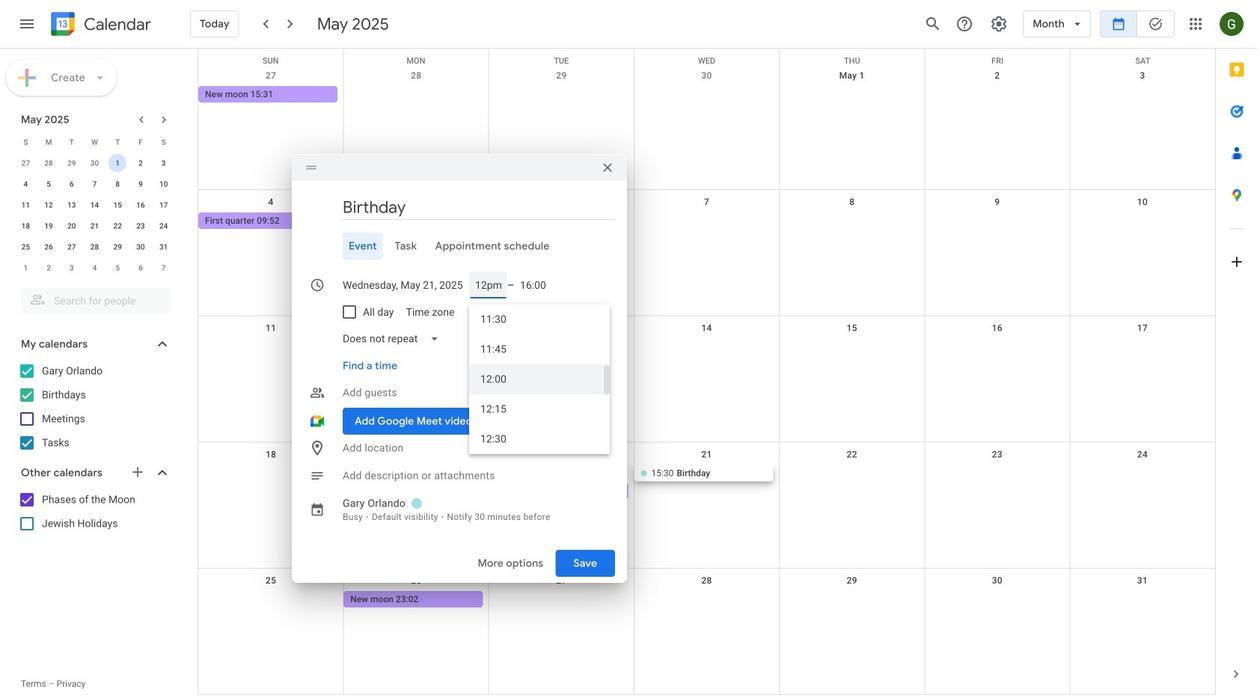 Task type: describe. For each thing, give the bounding box(es) containing it.
6 element
[[63, 175, 81, 193]]

main drawer image
[[18, 15, 36, 33]]

14 element
[[86, 196, 104, 214]]

28 element
[[86, 238, 104, 256]]

12 element
[[40, 196, 58, 214]]

30 element
[[132, 238, 150, 256]]

26 element
[[40, 238, 58, 256]]

april 29 element
[[63, 154, 81, 172]]

Start date text field
[[343, 272, 463, 299]]

4 option from the top
[[469, 395, 604, 424]]

13 element
[[63, 196, 81, 214]]

june 7 element
[[155, 259, 173, 277]]

19 element
[[40, 217, 58, 235]]

22 element
[[109, 217, 127, 235]]

24 element
[[155, 217, 173, 235]]

cell inside may 2025 grid
[[106, 153, 129, 174]]

11 element
[[17, 196, 35, 214]]

10 element
[[155, 175, 173, 193]]

heading inside "calendar" element
[[81, 15, 151, 33]]

21 element
[[86, 217, 104, 235]]

2 element
[[132, 154, 150, 172]]

8 element
[[109, 175, 127, 193]]

4 element
[[17, 175, 35, 193]]

1 element
[[109, 154, 127, 172]]

0 horizontal spatial tab list
[[304, 233, 615, 260]]

calendar element
[[48, 9, 151, 42]]

june 3 element
[[63, 259, 81, 277]]

29 element
[[109, 238, 127, 256]]

to element
[[508, 279, 514, 291]]

17 element
[[155, 196, 173, 214]]

other calendars list
[[3, 488, 186, 536]]

18 element
[[17, 217, 35, 235]]

june 1 element
[[17, 259, 35, 277]]

27 element
[[63, 238, 81, 256]]

june 4 element
[[86, 259, 104, 277]]

Add title text field
[[343, 196, 615, 219]]

15 element
[[109, 196, 127, 214]]



Task type: locate. For each thing, give the bounding box(es) containing it.
june 2 element
[[40, 259, 58, 277]]

heading
[[81, 15, 151, 33]]

5 element
[[40, 175, 58, 193]]

End time text field
[[520, 272, 547, 299]]

3 option from the top
[[469, 365, 604, 395]]

april 28 element
[[40, 154, 58, 172]]

20 element
[[63, 217, 81, 235]]

my calendars list
[[3, 359, 186, 455]]

16 element
[[132, 196, 150, 214]]

5 option from the top
[[469, 424, 604, 454]]

Search for people text field
[[30, 287, 162, 314]]

april 30 element
[[86, 154, 104, 172]]

cell
[[344, 86, 489, 104], [489, 86, 634, 104], [780, 86, 925, 104], [925, 86, 1070, 104], [1070, 86, 1216, 104], [106, 153, 129, 174], [344, 212, 489, 230], [489, 212, 634, 230], [634, 212, 780, 230], [780, 212, 925, 230], [925, 212, 1070, 230], [1070, 212, 1216, 230], [198, 339, 344, 357], [489, 339, 634, 357], [634, 339, 780, 357], [780, 339, 925, 357], [925, 339, 1070, 357], [1070, 339, 1216, 357], [198, 465, 344, 501], [344, 465, 489, 501], [780, 465, 925, 501], [925, 465, 1070, 501], [1070, 465, 1216, 501], [198, 592, 344, 610], [489, 592, 634, 610], [634, 592, 780, 610], [780, 592, 925, 610], [925, 592, 1070, 610], [1070, 592, 1216, 610]]

1 option from the top
[[469, 305, 604, 335]]

tab list
[[1217, 49, 1258, 654], [304, 233, 615, 260]]

2 option from the top
[[469, 335, 604, 365]]

1 horizontal spatial tab list
[[1217, 49, 1258, 654]]

row group
[[14, 153, 175, 278]]

add other calendars image
[[130, 465, 145, 480]]

23 element
[[132, 217, 150, 235]]

option
[[469, 305, 604, 335], [469, 335, 604, 365], [469, 365, 604, 395], [469, 395, 604, 424], [469, 424, 604, 454]]

row
[[198, 49, 1216, 66], [198, 64, 1216, 190], [14, 132, 175, 153], [14, 153, 175, 174], [14, 174, 175, 195], [198, 190, 1216, 316], [14, 195, 175, 216], [14, 216, 175, 237], [14, 237, 175, 258], [14, 258, 175, 278], [198, 316, 1216, 443], [198, 443, 1216, 569], [198, 569, 1216, 695]]

31 element
[[155, 238, 173, 256]]

None search field
[[0, 281, 186, 314]]

9 element
[[132, 175, 150, 193]]

Start time text field
[[475, 272, 502, 299]]

3 element
[[155, 154, 173, 172]]

june 6 element
[[132, 259, 150, 277]]

may 2025 grid
[[14, 132, 175, 278]]

None field
[[337, 321, 445, 357]]

june 5 element
[[109, 259, 127, 277]]

start time list box
[[469, 305, 610, 454]]

25 element
[[17, 238, 35, 256]]

april 27 element
[[17, 154, 35, 172]]

7 element
[[86, 175, 104, 193]]

grid
[[198, 49, 1216, 695]]

settings menu image
[[991, 15, 1009, 33]]



Task type: vqa. For each thing, say whether or not it's contained in the screenshot.
29 element
yes



